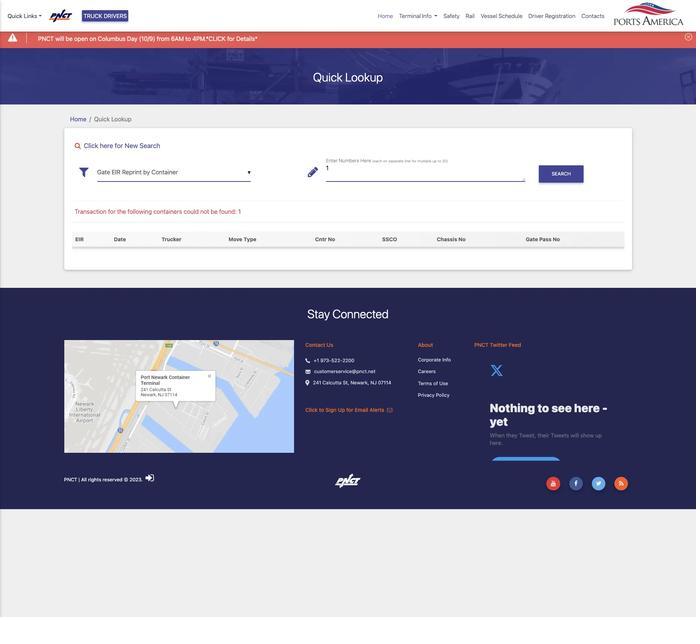 Task type: locate. For each thing, give the bounding box(es) containing it.
0 vertical spatial home
[[378, 12, 393, 19]]

+1 973-522-2200 link
[[314, 357, 355, 365]]

to
[[186, 35, 191, 42], [438, 159, 442, 163], [319, 407, 324, 413]]

drivers
[[104, 12, 127, 19]]

241 calcutta st, newark, nj 07114
[[313, 380, 392, 386]]

for
[[227, 35, 235, 42], [115, 142, 123, 150], [412, 159, 417, 163], [108, 209, 116, 215], [347, 407, 354, 413]]

for right here
[[115, 142, 123, 150]]

1 vertical spatial to
[[438, 159, 442, 163]]

1 horizontal spatial on
[[383, 159, 388, 163]]

pnct
[[38, 35, 54, 42], [475, 342, 489, 348], [64, 477, 77, 483]]

here
[[361, 158, 371, 163]]

on
[[90, 35, 96, 42], [383, 159, 388, 163]]

1 vertical spatial pnct
[[475, 342, 489, 348]]

search
[[140, 142, 160, 150], [552, 171, 571, 177]]

0 vertical spatial quick lookup
[[313, 70, 383, 84]]

home left terminal
[[378, 12, 393, 19]]

3 no from the left
[[553, 236, 560, 243]]

sign in image
[[146, 474, 154, 483]]

from
[[157, 35, 170, 42]]

for inside enter numbers here (each on separate line for multiple up to 20)
[[412, 159, 417, 163]]

careers
[[418, 369, 436, 375]]

2 vertical spatial pnct
[[64, 477, 77, 483]]

0 vertical spatial home link
[[375, 9, 396, 23]]

0 horizontal spatial quick lookup
[[94, 116, 132, 123]]

2 vertical spatial quick
[[94, 116, 110, 123]]

pnct left |
[[64, 477, 77, 483]]

for right line
[[412, 159, 417, 163]]

0 horizontal spatial info
[[422, 12, 432, 19]]

lookup
[[345, 70, 383, 84], [111, 116, 132, 123]]

search button
[[539, 165, 584, 183]]

found:
[[219, 209, 237, 215]]

stay connected
[[308, 307, 389, 322]]

be right not
[[211, 209, 218, 215]]

privacy policy
[[418, 393, 450, 399]]

to right 6am
[[186, 35, 191, 42]]

pnct for pnct | all rights reserved © 2023.
[[64, 477, 77, 483]]

use
[[440, 381, 448, 387]]

0 vertical spatial be
[[66, 35, 73, 42]]

1 horizontal spatial lookup
[[345, 70, 383, 84]]

search inside click here for new search link
[[140, 142, 160, 150]]

pnct for pnct will be open on columbus day (10/9) from 6am to 4pm.*click for details*
[[38, 35, 54, 42]]

©
[[124, 477, 128, 483]]

+1
[[314, 358, 319, 364]]

home link left terminal
[[375, 9, 396, 23]]

home
[[378, 12, 393, 19], [70, 116, 86, 123]]

0 horizontal spatial home link
[[70, 116, 86, 123]]

no
[[328, 236, 335, 243], [459, 236, 466, 243], [553, 236, 560, 243]]

0 horizontal spatial search
[[140, 142, 160, 150]]

home link
[[375, 9, 396, 23], [70, 116, 86, 123]]

1 horizontal spatial to
[[319, 407, 324, 413]]

(10/9)
[[139, 35, 155, 42]]

click for click to sign up for email alerts
[[306, 407, 318, 413]]

move
[[229, 236, 243, 243]]

info right terminal
[[422, 12, 432, 19]]

on for separate
[[383, 159, 388, 163]]

not
[[200, 209, 209, 215]]

click left sign
[[306, 407, 318, 413]]

rights
[[88, 477, 101, 483]]

click
[[84, 142, 98, 150], [306, 407, 318, 413]]

0 horizontal spatial click
[[84, 142, 98, 150]]

0 horizontal spatial home
[[70, 116, 86, 123]]

1 vertical spatial on
[[383, 159, 388, 163]]

on right (each
[[383, 159, 388, 163]]

None text field
[[97, 163, 251, 182]]

2200
[[343, 358, 355, 364]]

0 horizontal spatial be
[[66, 35, 73, 42]]

0 horizontal spatial pnct
[[38, 35, 54, 42]]

cntr no
[[315, 236, 335, 243]]

pnct inside alert
[[38, 35, 54, 42]]

1 vertical spatial search
[[552, 171, 571, 177]]

terms of use link
[[418, 380, 463, 388]]

1 vertical spatial quick lookup
[[94, 116, 132, 123]]

07114
[[378, 380, 392, 386]]

pnct | all rights reserved © 2023.
[[64, 477, 144, 483]]

0 horizontal spatial lookup
[[111, 116, 132, 123]]

0 vertical spatial quick
[[8, 12, 22, 19]]

to inside pnct will be open on columbus day (10/9) from 6am to 4pm.*click for details* link
[[186, 35, 191, 42]]

vessel schedule link
[[478, 9, 526, 23]]

241 calcutta st, newark, nj 07114 link
[[313, 380, 392, 387]]

home up search icon
[[70, 116, 86, 123]]

for right up
[[347, 407, 354, 413]]

522-
[[332, 358, 343, 364]]

1 horizontal spatial pnct
[[64, 477, 77, 483]]

0 vertical spatial pnct
[[38, 35, 54, 42]]

be right the will
[[66, 35, 73, 42]]

be
[[66, 35, 73, 42], [211, 209, 218, 215]]

2 horizontal spatial pnct
[[475, 342, 489, 348]]

nj
[[371, 380, 377, 386]]

1 vertical spatial home link
[[70, 116, 86, 123]]

|
[[79, 477, 80, 483]]

chassis no
[[437, 236, 466, 243]]

driver registration
[[529, 12, 576, 19]]

enter
[[326, 158, 338, 163]]

stay
[[308, 307, 330, 322]]

(each
[[373, 159, 382, 163]]

2 horizontal spatial no
[[553, 236, 560, 243]]

home link up search icon
[[70, 116, 86, 123]]

for left the "the"
[[108, 209, 116, 215]]

0 vertical spatial info
[[422, 12, 432, 19]]

no right cntr
[[328, 236, 335, 243]]

details*
[[236, 35, 258, 42]]

0 horizontal spatial on
[[90, 35, 96, 42]]

pnct left twitter
[[475, 342, 489, 348]]

0 horizontal spatial to
[[186, 35, 191, 42]]

no right pass
[[553, 236, 560, 243]]

info up the careers link at the bottom right of the page
[[443, 357, 451, 363]]

columbus
[[98, 35, 126, 42]]

on right open
[[90, 35, 96, 42]]

to right up
[[438, 159, 442, 163]]

here
[[100, 142, 113, 150]]

1 horizontal spatial search
[[552, 171, 571, 177]]

1 vertical spatial be
[[211, 209, 218, 215]]

containers
[[154, 209, 182, 215]]

1 horizontal spatial quick lookup
[[313, 70, 383, 84]]

us
[[327, 342, 333, 348]]

1 vertical spatial lookup
[[111, 116, 132, 123]]

on inside alert
[[90, 35, 96, 42]]

click here for new search link
[[72, 142, 625, 150]]

1 horizontal spatial be
[[211, 209, 218, 215]]

eir
[[75, 236, 84, 243]]

close image
[[685, 33, 693, 41]]

0 vertical spatial lookup
[[345, 70, 383, 84]]

quick links
[[8, 12, 37, 19]]

1 vertical spatial info
[[443, 357, 451, 363]]

1 no from the left
[[328, 236, 335, 243]]

no right 'chassis'
[[459, 236, 466, 243]]

for inside alert
[[227, 35, 235, 42]]

click right search icon
[[84, 142, 98, 150]]

1 vertical spatial quick
[[313, 70, 343, 84]]

0 vertical spatial search
[[140, 142, 160, 150]]

to for 20)
[[438, 159, 442, 163]]

feed
[[509, 342, 521, 348]]

1 horizontal spatial no
[[459, 236, 466, 243]]

0 vertical spatial to
[[186, 35, 191, 42]]

1 vertical spatial home
[[70, 116, 86, 123]]

1 horizontal spatial info
[[443, 357, 451, 363]]

careers link
[[418, 369, 463, 376]]

1 horizontal spatial click
[[306, 407, 318, 413]]

2 no from the left
[[459, 236, 466, 243]]

0 vertical spatial on
[[90, 35, 96, 42]]

info
[[422, 12, 432, 19], [443, 357, 451, 363]]

on inside enter numbers here (each on separate line for multiple up to 20)
[[383, 159, 388, 163]]

quick lookup
[[313, 70, 383, 84], [94, 116, 132, 123]]

to left sign
[[319, 407, 324, 413]]

no for cntr no
[[328, 236, 335, 243]]

enter numbers here (each on separate line for multiple up to 20)
[[326, 158, 448, 163]]

0 vertical spatial click
[[84, 142, 98, 150]]

0 horizontal spatial quick
[[8, 12, 22, 19]]

terminal
[[399, 12, 421, 19]]

click inside click here for new search link
[[84, 142, 98, 150]]

move type
[[229, 236, 257, 243]]

search image
[[75, 143, 81, 149]]

to inside enter numbers here (each on separate line for multiple up to 20)
[[438, 159, 442, 163]]

for left details* at the top of page
[[227, 35, 235, 42]]

calcutta
[[323, 380, 342, 386]]

pnct left the will
[[38, 35, 54, 42]]

2 horizontal spatial to
[[438, 159, 442, 163]]

1 horizontal spatial home
[[378, 12, 393, 19]]

1 vertical spatial click
[[306, 407, 318, 413]]

quick
[[8, 12, 22, 19], [313, 70, 343, 84], [94, 116, 110, 123]]

separate
[[389, 159, 404, 163]]

up
[[433, 159, 437, 163]]

1
[[238, 209, 241, 215]]

policy
[[436, 393, 450, 399]]

contacts link
[[579, 9, 608, 23]]

be inside pnct will be open on columbus day (10/9) from 6am to 4pm.*click for details* link
[[66, 35, 73, 42]]

0 horizontal spatial no
[[328, 236, 335, 243]]

quick inside quick links link
[[8, 12, 22, 19]]



Task type: describe. For each thing, give the bounding box(es) containing it.
click here for new search
[[84, 142, 160, 150]]

quick links link
[[8, 12, 42, 20]]

cntr
[[315, 236, 327, 243]]

safety
[[444, 12, 460, 19]]

corporate info link
[[418, 357, 463, 364]]

safety link
[[441, 9, 463, 23]]

click for click here for new search
[[84, 142, 98, 150]]

open
[[74, 35, 88, 42]]

to for 4pm.*click
[[186, 35, 191, 42]]

truck drivers
[[84, 12, 127, 19]]

241
[[313, 380, 321, 386]]

new
[[125, 142, 138, 150]]

up
[[338, 407, 345, 413]]

driver registration link
[[526, 9, 579, 23]]

pnct will be open on columbus day (10/9) from 6am to 4pm.*click for details*
[[38, 35, 258, 42]]

could
[[184, 209, 199, 215]]

search inside search button
[[552, 171, 571, 177]]

schedule
[[499, 12, 523, 19]]

truck
[[84, 12, 102, 19]]

1 horizontal spatial home link
[[375, 9, 396, 23]]

reserved
[[103, 477, 123, 483]]

transaction
[[75, 209, 107, 215]]

st,
[[343, 380, 349, 386]]

transaction for the following containers could not be found: 1
[[75, 209, 241, 215]]

no for chassis no
[[459, 236, 466, 243]]

+1 973-522-2200
[[314, 358, 355, 364]]

on for columbus
[[90, 35, 96, 42]]

customerservice@pnct.net
[[314, 369, 376, 375]]

gate pass no
[[526, 236, 560, 243]]

pnct will be open on columbus day (10/9) from 6am to 4pm.*click for details* alert
[[0, 28, 697, 48]]

pnct for pnct twitter feed
[[475, 342, 489, 348]]

all
[[81, 477, 87, 483]]

vessel
[[481, 12, 498, 19]]

pnct will be open on columbus day (10/9) from 6am to 4pm.*click for details* link
[[38, 34, 258, 43]]

corporate info
[[418, 357, 451, 363]]

twitter
[[490, 342, 508, 348]]

the
[[117, 209, 126, 215]]

1 horizontal spatial quick
[[94, 116, 110, 123]]

info for corporate info
[[443, 357, 451, 363]]

sign
[[326, 407, 337, 413]]

links
[[24, 12, 37, 19]]

trucker
[[162, 236, 182, 243]]

2 vertical spatial to
[[319, 407, 324, 413]]

newark,
[[351, 380, 369, 386]]

envelope o image
[[387, 408, 393, 413]]

ssco
[[382, 236, 397, 243]]

973-
[[321, 358, 332, 364]]

20)
[[443, 159, 448, 163]]

pass
[[540, 236, 552, 243]]

privacy policy link
[[418, 392, 463, 400]]

6am
[[171, 35, 184, 42]]

connected
[[333, 307, 389, 322]]

contact us
[[306, 342, 333, 348]]

type
[[244, 236, 257, 243]]

date
[[114, 236, 126, 243]]

driver
[[529, 12, 544, 19]]

of
[[434, 381, 438, 387]]

chassis
[[437, 236, 457, 243]]

terminal info link
[[396, 9, 441, 23]]

customerservice@pnct.net link
[[314, 369, 376, 376]]

multiple
[[418, 159, 432, 163]]

line
[[405, 159, 411, 163]]

corporate
[[418, 357, 441, 363]]

privacy
[[418, 393, 435, 399]]

about
[[418, 342, 433, 348]]

truck drivers link
[[82, 10, 128, 22]]

terms
[[418, 381, 432, 387]]

click to sign up for email alerts link
[[306, 407, 393, 413]]

registration
[[545, 12, 576, 19]]

terms of use
[[418, 381, 448, 387]]

1 text field
[[326, 163, 526, 182]]

2 horizontal spatial quick
[[313, 70, 343, 84]]

following
[[128, 209, 152, 215]]

4pm.*click
[[193, 35, 226, 42]]

rail
[[466, 12, 475, 19]]

rail link
[[463, 9, 478, 23]]

vessel schedule
[[481, 12, 523, 19]]

day
[[127, 35, 138, 42]]

info for terminal info
[[422, 12, 432, 19]]

2023.
[[130, 477, 143, 483]]



Task type: vqa. For each thing, say whether or not it's contained in the screenshot.
DRIVER
yes



